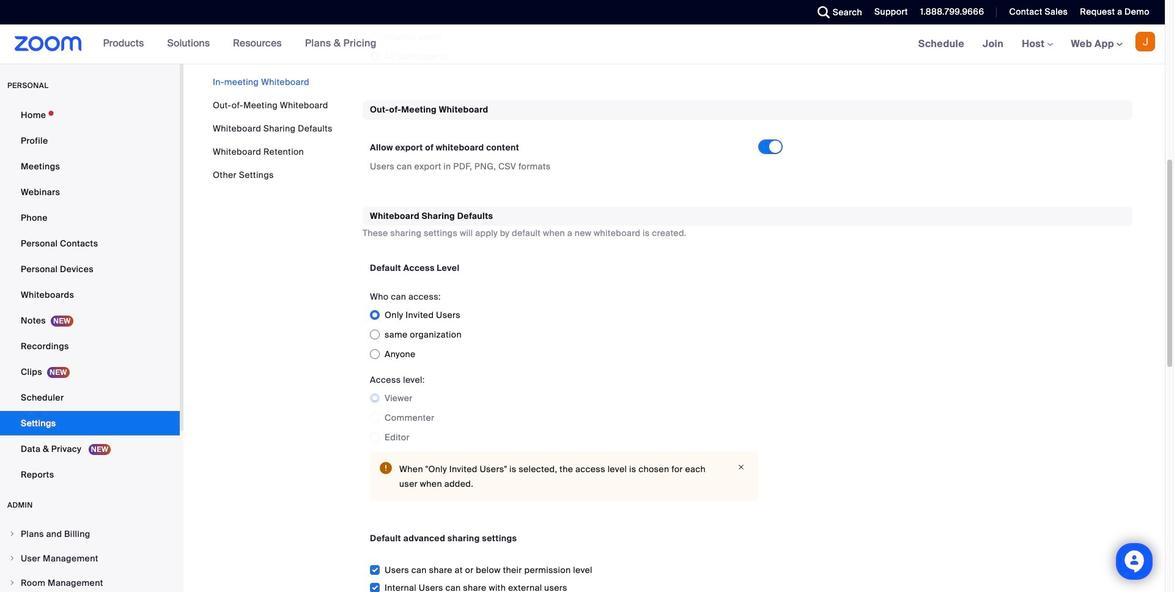 Task type: describe. For each thing, give the bounding box(es) containing it.
right image
[[9, 530, 16, 538]]

1 menu item from the top
[[0, 522, 180, 546]]

admin menu menu
[[0, 522, 180, 592]]

access level: option group
[[370, 388, 758, 447]]

3 menu item from the top
[[0, 571, 180, 592]]

product information navigation
[[94, 24, 386, 64]]

alert inside whiteboard sharing defaults element
[[370, 452, 758, 501]]

close image
[[734, 462, 749, 473]]

who can access: option group
[[370, 305, 758, 364]]

profile picture image
[[1136, 32, 1155, 51]]

whiteboard sharing defaults element
[[363, 207, 1133, 592]]

2 menu item from the top
[[0, 547, 180, 570]]



Task type: vqa. For each thing, say whether or not it's contained in the screenshot.
Personal Menu menu
yes



Task type: locate. For each thing, give the bounding box(es) containing it.
menu item
[[0, 522, 180, 546], [0, 547, 180, 570], [0, 571, 180, 592]]

out-of-meeting whiteboard element
[[363, 101, 1133, 187]]

option group
[[370, 8, 793, 66]]

1 vertical spatial menu item
[[0, 547, 180, 570]]

right image for 2nd menu item from the top
[[9, 555, 16, 562]]

banner
[[0, 24, 1165, 64]]

2 vertical spatial menu item
[[0, 571, 180, 592]]

alert
[[370, 452, 758, 501]]

personal menu menu
[[0, 103, 180, 488]]

0 vertical spatial menu item
[[0, 522, 180, 546]]

zoom logo image
[[15, 36, 82, 51]]

1 right image from the top
[[9, 555, 16, 562]]

2 right image from the top
[[9, 579, 16, 587]]

1 vertical spatial right image
[[9, 579, 16, 587]]

menu bar
[[213, 76, 333, 181]]

warning image
[[380, 462, 392, 474]]

0 vertical spatial right image
[[9, 555, 16, 562]]

right image
[[9, 555, 16, 562], [9, 579, 16, 587]]

meetings navigation
[[909, 24, 1165, 64]]

right image for third menu item from the top
[[9, 579, 16, 587]]



